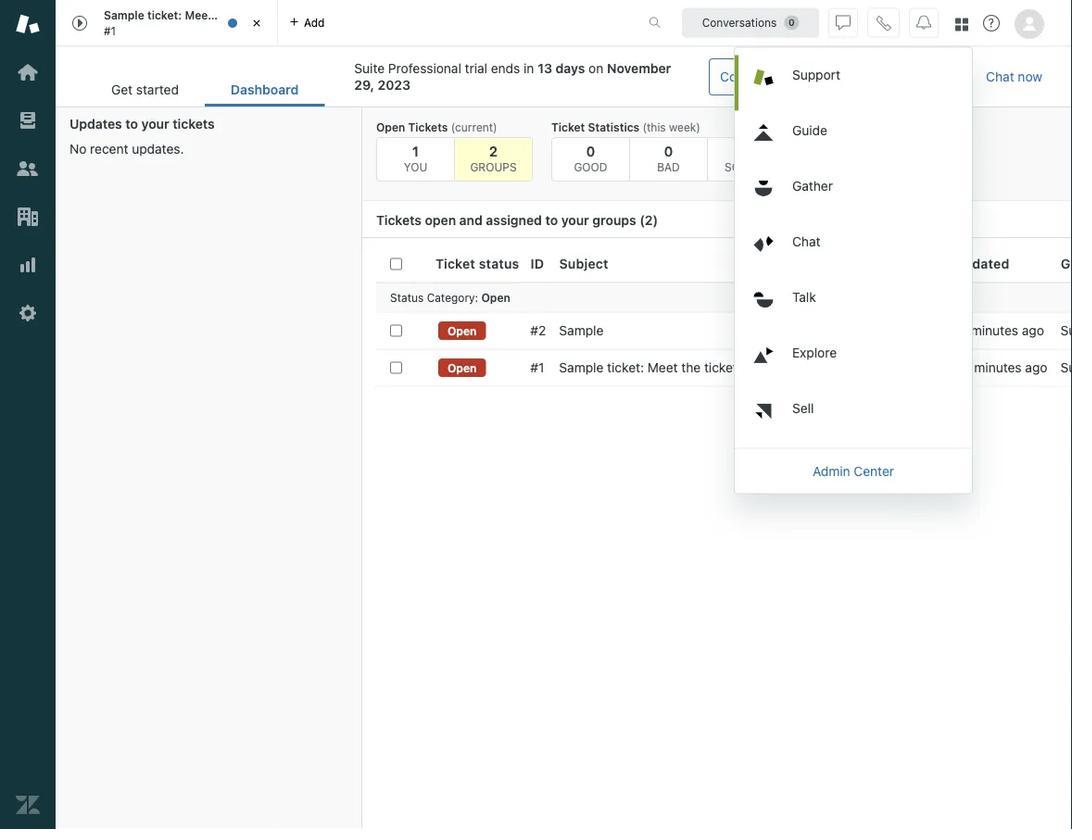 Task type: vqa. For each thing, say whether or not it's contained in the screenshot.
HOW
no



Task type: describe. For each thing, give the bounding box(es) containing it.
none checkbox inside grid
[[390, 362, 402, 374]]

13
[[538, 61, 552, 76]]

plans
[[778, 69, 810, 84]]

sell link
[[739, 389, 972, 444]]

the for sample ticket: meet the ticket #1
[[215, 9, 233, 22]]

recent
[[90, 141, 128, 157]]

sample for sample
[[559, 323, 604, 338]]

17
[[954, 323, 968, 338]]

sample for sample ticket: meet the ticket
[[559, 360, 604, 375]]

get started
[[111, 82, 179, 97]]

0 for 0 good
[[586, 143, 595, 159]]

close image
[[247, 14, 266, 32]]

started
[[136, 82, 179, 97]]

ago for 44 minutes ago
[[1025, 360, 1048, 375]]

gr
[[1061, 256, 1072, 271]]

conversations
[[702, 16, 777, 29]]

assigned
[[486, 213, 542, 228]]

tickets
[[173, 116, 215, 132]]

get help image
[[983, 15, 1000, 32]]

no
[[70, 141, 87, 157]]

sample ticket: meet the ticket
[[559, 360, 738, 375]]

bad
[[657, 160, 680, 173]]

open tickets (current)
[[376, 120, 497, 133]]

sell
[[792, 400, 814, 416]]

admin image
[[16, 301, 40, 325]]

2 groups
[[470, 143, 517, 173]]

status
[[390, 291, 424, 304]]

status category : open
[[390, 291, 511, 304]]

trial
[[465, 61, 488, 76]]

)
[[653, 213, 658, 228]]

2 inside 2 groups
[[489, 143, 498, 159]]

admin
[[813, 463, 850, 479]]

1 vertical spatial tickets
[[376, 213, 422, 228]]

minutes for 44
[[974, 360, 1022, 375]]

sample ticket: meet the ticket #1
[[104, 9, 267, 37]]

the customer
[[750, 360, 835, 375]]

groups
[[470, 160, 517, 173]]

chat now
[[986, 69, 1043, 84]]

0 bad
[[657, 143, 680, 173]]

chat link
[[739, 222, 972, 278]]

compare plans button
[[709, 58, 822, 95]]

meet for sample ticket: meet the ticket #1
[[185, 9, 212, 22]]

su for 44 minutes ago
[[1061, 360, 1072, 375]]

support link
[[739, 55, 972, 111]]

open
[[425, 213, 456, 228]]

notifications image
[[917, 15, 931, 30]]

get
[[111, 82, 133, 97]]

(
[[640, 213, 645, 228]]

su for 17 minutes ago
[[1061, 323, 1072, 338]]

sample for sample ticket: meet the ticket #1
[[104, 9, 144, 22]]

44
[[954, 360, 971, 375]]

explore link
[[739, 333, 972, 389]]

1 you
[[404, 143, 427, 173]]

ends
[[491, 61, 520, 76]]

on
[[589, 61, 604, 76]]

professional
[[388, 61, 461, 76]]

(current)
[[451, 120, 497, 133]]

ticket: for sample ticket: meet the ticket #1
[[147, 9, 182, 22]]

add
[[304, 16, 325, 29]]

compare plans
[[720, 69, 810, 84]]

button displays agent's chat status as invisible. image
[[836, 15, 851, 30]]

compare
[[720, 69, 775, 84]]

updates.
[[132, 141, 184, 157]]

the for sample ticket: meet the ticket
[[681, 360, 701, 375]]

:
[[475, 291, 478, 304]]

category
[[427, 291, 475, 304]]

get started image
[[16, 60, 40, 84]]

and
[[459, 213, 483, 228]]

#2
[[531, 323, 546, 338]]

ago for 17 minutes ago
[[1022, 323, 1044, 338]]

suite
[[354, 61, 385, 76]]

sample ticket: meet the ticket link
[[559, 360, 738, 376]]

zendesk products image
[[955, 18, 968, 31]]

gather link
[[739, 166, 972, 222]]

center
[[854, 463, 894, 479]]

ticket: for sample ticket: meet the ticket
[[607, 360, 644, 375]]

now
[[1018, 69, 1043, 84]]

section containing suite professional trial ends in
[[340, 58, 941, 95]]

17 minutes ago
[[954, 323, 1044, 338]]

talk link
[[739, 278, 972, 333]]

gather
[[792, 178, 833, 193]]

1 vertical spatial 2
[[645, 213, 653, 228]]

explore
[[792, 345, 837, 360]]

groups
[[593, 213, 636, 228]]

chat for chat now
[[986, 69, 1014, 84]]

ticket statistics (this week)
[[551, 120, 701, 133]]

good
[[574, 160, 608, 173]]

#1 inside sample ticket: meet the ticket #1
[[104, 24, 116, 37]]



Task type: locate. For each thing, give the bounding box(es) containing it.
open
[[376, 120, 405, 133], [481, 291, 511, 304], [448, 324, 477, 337], [448, 361, 477, 374]]

section
[[340, 58, 941, 95]]

meet inside grid
[[648, 360, 678, 375]]

1 vertical spatial ticket
[[704, 360, 738, 375]]

meet
[[185, 9, 212, 22], [648, 360, 678, 375]]

1 vertical spatial to
[[545, 213, 558, 228]]

0 horizontal spatial 2
[[489, 143, 498, 159]]

views image
[[16, 108, 40, 133]]

November 29, 2023 text field
[[354, 61, 671, 93]]

guide
[[792, 122, 828, 138]]

tabs tab list
[[56, 0, 629, 46]]

sample
[[104, 9, 144, 22], [559, 323, 604, 338], [559, 360, 604, 375]]

in
[[524, 61, 534, 76]]

0 horizontal spatial ticket
[[436, 256, 475, 271]]

grid
[[362, 246, 1072, 829]]

0 good
[[574, 143, 608, 173]]

id
[[531, 256, 544, 271]]

chat for chat
[[792, 234, 821, 249]]

meet for sample ticket: meet the ticket
[[648, 360, 678, 375]]

0 inside 0 bad
[[664, 143, 673, 159]]

conversations button
[[682, 8, 819, 38]]

ticket up category
[[436, 256, 475, 271]]

1 horizontal spatial the
[[681, 360, 701, 375]]

the inside sample ticket: meet the ticket #1
[[215, 9, 233, 22]]

1 horizontal spatial ticket
[[551, 120, 585, 133]]

1 vertical spatial sample
[[559, 323, 604, 338]]

1 horizontal spatial chat
[[986, 69, 1014, 84]]

0 horizontal spatial ticket
[[236, 9, 267, 22]]

minutes right '17' on the top right of page
[[971, 323, 1019, 338]]

ago down 17 minutes ago
[[1025, 360, 1048, 375]]

su right 44 minutes ago
[[1061, 360, 1072, 375]]

ticket: inside sample ticket: meet the ticket #1
[[147, 9, 182, 22]]

customers image
[[16, 157, 40, 181]]

the
[[215, 9, 233, 22], [681, 360, 701, 375]]

admin center link
[[735, 453, 972, 490]]

tickets up 1
[[408, 120, 448, 133]]

1 su from the top
[[1061, 323, 1072, 338]]

zendesk support image
[[16, 12, 40, 36]]

0 horizontal spatial chat
[[792, 234, 821, 249]]

0 vertical spatial ago
[[1022, 323, 1044, 338]]

0 vertical spatial ticket:
[[147, 9, 182, 22]]

ago up 44 minutes ago
[[1022, 323, 1044, 338]]

ticket up 0 good
[[551, 120, 585, 133]]

minutes
[[971, 323, 1019, 338], [974, 360, 1022, 375]]

you
[[404, 160, 427, 173]]

tickets left open on the left of the page
[[376, 213, 422, 228]]

0 horizontal spatial #1
[[104, 24, 116, 37]]

2 su from the top
[[1061, 360, 1072, 375]]

days
[[556, 61, 585, 76]]

1 vertical spatial chat
[[792, 234, 821, 249]]

0 vertical spatial meet
[[185, 9, 212, 22]]

1 horizontal spatial 2
[[645, 213, 653, 228]]

to up no recent updates.
[[125, 116, 138, 132]]

ticket left the add popup button at the left top of the page
[[236, 9, 267, 22]]

#1 up get
[[104, 24, 116, 37]]

meet inside sample ticket: meet the ticket #1
[[185, 9, 212, 22]]

solved
[[725, 160, 768, 173]]

sample up get
[[104, 9, 144, 22]]

1 horizontal spatial #1
[[531, 360, 544, 375]]

su
[[1061, 323, 1072, 338], [1061, 360, 1072, 375]]

0 vertical spatial #1
[[104, 24, 116, 37]]

#1 down '#2' in the top of the page
[[531, 360, 544, 375]]

ticket inside grid
[[436, 256, 475, 271]]

the left the
[[681, 360, 701, 375]]

updates
[[70, 116, 122, 132]]

1 horizontal spatial meet
[[648, 360, 678, 375]]

grid containing ticket status
[[362, 246, 1072, 829]]

0 vertical spatial sample
[[104, 9, 144, 22]]

0 vertical spatial 2
[[489, 143, 498, 159]]

0
[[586, 143, 595, 159], [664, 143, 673, 159]]

november 29, 2023
[[354, 61, 671, 93]]

the inside grid
[[681, 360, 701, 375]]

chat
[[986, 69, 1014, 84], [792, 234, 821, 249]]

0 horizontal spatial ticket:
[[147, 9, 182, 22]]

ticket inside grid
[[704, 360, 738, 375]]

dashboard
[[231, 82, 299, 97]]

add button
[[278, 0, 336, 45]]

sample down sample link
[[559, 360, 604, 375]]

the
[[750, 360, 773, 375]]

0 horizontal spatial meet
[[185, 9, 212, 22]]

su down gr
[[1061, 323, 1072, 338]]

admin center
[[813, 463, 894, 479]]

0 vertical spatial su
[[1061, 323, 1072, 338]]

2 0 from the left
[[664, 143, 673, 159]]

2
[[489, 143, 498, 159], [645, 213, 653, 228]]

0 vertical spatial to
[[125, 116, 138, 132]]

the left close icon
[[215, 9, 233, 22]]

your
[[141, 116, 169, 132], [561, 213, 589, 228]]

ticket
[[236, 9, 267, 22], [704, 360, 738, 375]]

2023
[[378, 77, 411, 93]]

0 horizontal spatial to
[[125, 116, 138, 132]]

0 for 0 bad
[[664, 143, 673, 159]]

chat now button
[[971, 58, 1057, 95]]

0 up bad at top
[[664, 143, 673, 159]]

0 vertical spatial chat
[[986, 69, 1014, 84]]

2 vertical spatial sample
[[559, 360, 604, 375]]

statistics
[[588, 120, 640, 133]]

1 vertical spatial ago
[[1025, 360, 1048, 375]]

customer
[[777, 360, 835, 375]]

ticket inside sample ticket: meet the ticket #1
[[236, 9, 267, 22]]

(this
[[643, 120, 666, 133]]

1 horizontal spatial 0
[[664, 143, 673, 159]]

subject
[[559, 256, 609, 271]]

your left groups
[[561, 213, 589, 228]]

#1
[[104, 24, 116, 37], [531, 360, 544, 375]]

0 vertical spatial ticket
[[551, 120, 585, 133]]

ticket left the
[[704, 360, 738, 375]]

1 vertical spatial your
[[561, 213, 589, 228]]

0 horizontal spatial the
[[215, 9, 233, 22]]

ticket: inside grid
[[607, 360, 644, 375]]

tab
[[56, 0, 278, 46]]

#1 inside grid
[[531, 360, 544, 375]]

1 vertical spatial the
[[681, 360, 701, 375]]

0 up good
[[586, 143, 595, 159]]

suite professional trial ends in 13 days on
[[354, 61, 607, 76]]

1 vertical spatial minutes
[[974, 360, 1022, 375]]

tickets open and assigned to your groups ( 2 )
[[376, 213, 658, 228]]

support
[[792, 67, 841, 82]]

1 0 from the left
[[586, 143, 595, 159]]

chat inside button
[[986, 69, 1014, 84]]

week)
[[669, 120, 701, 133]]

ticket status
[[436, 256, 519, 271]]

1 vertical spatial #1
[[531, 360, 544, 375]]

2 right groups
[[645, 213, 653, 228]]

minutes right 44
[[974, 360, 1022, 375]]

your up the updates.
[[141, 116, 169, 132]]

1 vertical spatial meet
[[648, 360, 678, 375]]

to
[[125, 116, 138, 132], [545, 213, 558, 228]]

1 horizontal spatial to
[[545, 213, 558, 228]]

tab list containing get started
[[85, 72, 325, 107]]

1 vertical spatial ticket:
[[607, 360, 644, 375]]

talk
[[792, 289, 816, 304]]

tickets
[[408, 120, 448, 133], [376, 213, 422, 228]]

ticket for ticket status
[[436, 256, 475, 271]]

None checkbox
[[390, 325, 402, 337]]

main element
[[0, 0, 56, 829]]

tab list
[[85, 72, 325, 107]]

ago
[[1022, 323, 1044, 338], [1025, 360, 1048, 375]]

1 vertical spatial su
[[1061, 360, 1072, 375]]

0 inside 0 good
[[586, 143, 595, 159]]

0 vertical spatial your
[[141, 116, 169, 132]]

29,
[[354, 77, 374, 93]]

0 horizontal spatial your
[[141, 116, 169, 132]]

sample inside sample ticket: meet the ticket #1
[[104, 9, 144, 22]]

2 up the 'groups'
[[489, 143, 498, 159]]

Select All Tickets checkbox
[[390, 258, 402, 270]]

ticket for sample ticket: meet the ticket #1
[[236, 9, 267, 22]]

updates to your tickets
[[70, 116, 215, 132]]

get started tab
[[85, 72, 205, 107]]

status
[[479, 256, 519, 271]]

no recent updates.
[[70, 141, 184, 157]]

0 vertical spatial the
[[215, 9, 233, 22]]

sample link
[[559, 323, 604, 339]]

reporting image
[[16, 253, 40, 277]]

chat left now
[[986, 69, 1014, 84]]

minutes for 17
[[971, 323, 1019, 338]]

november
[[607, 61, 671, 76]]

1 vertical spatial ticket
[[436, 256, 475, 271]]

ticket for ticket statistics (this week)
[[551, 120, 585, 133]]

1
[[412, 143, 419, 159]]

chat up talk
[[792, 234, 821, 249]]

1 horizontal spatial ticket:
[[607, 360, 644, 375]]

ticket for sample ticket: meet the ticket
[[704, 360, 738, 375]]

sample right '#2' in the top of the page
[[559, 323, 604, 338]]

organizations image
[[16, 205, 40, 229]]

1 horizontal spatial ticket
[[704, 360, 738, 375]]

1 horizontal spatial your
[[561, 213, 589, 228]]

None checkbox
[[390, 362, 402, 374]]

tab containing sample ticket: meet the ticket
[[56, 0, 278, 46]]

0 vertical spatial minutes
[[971, 323, 1019, 338]]

updated
[[954, 256, 1010, 271]]

0 horizontal spatial 0
[[586, 143, 595, 159]]

none checkbox inside grid
[[390, 325, 402, 337]]

44 minutes ago
[[954, 360, 1048, 375]]

0 vertical spatial ticket
[[236, 9, 267, 22]]

0 vertical spatial tickets
[[408, 120, 448, 133]]

to right assigned
[[545, 213, 558, 228]]

guide link
[[739, 111, 972, 166]]

zendesk image
[[16, 793, 40, 817]]



